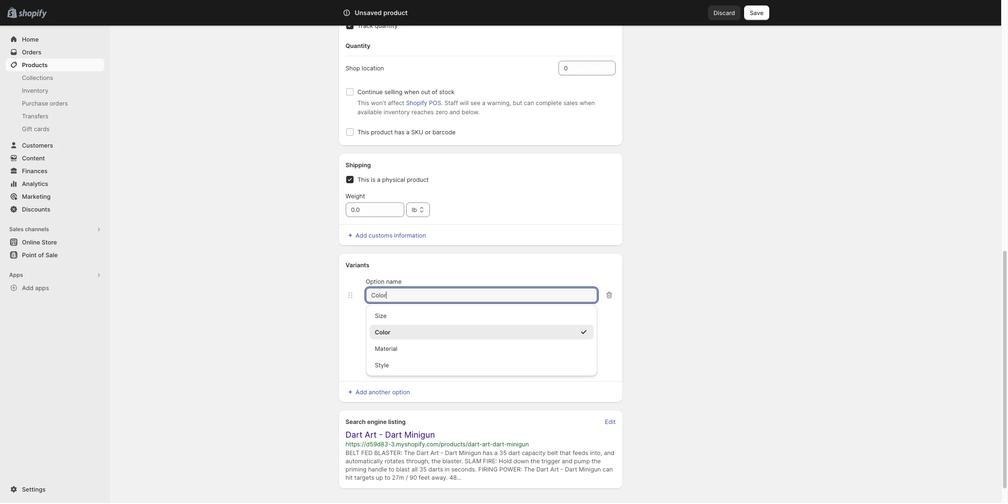 Task type: describe. For each thing, give the bounding box(es) containing it.
continue selling when out of stock
[[358, 88, 455, 96]]

orders
[[50, 100, 68, 107]]

selling
[[385, 88, 402, 96]]

point of sale
[[22, 252, 58, 259]]

this product has a sku or barcode
[[358, 129, 456, 136]]

a inside dart art - dart minigun https://d59d83-3.myshopify.com/products/dart-art-dart-minigun belt fed blaster: the dart art - dart minigun has a 35 dart capacity belt that feeds into, and automatically rotates through, the blaster. slam fire: hold down the trigger and pump the priming handle to blast all 35 darts in seconds. firing power: the dart art - dart minigun can hit targets up to 27m / 90 feet away. 48…
[[494, 450, 498, 457]]

physical
[[382, 176, 405, 184]]

feeds
[[573, 450, 588, 457]]

a inside . staff will see a warning, but can complete sales when available inventory reaches zero and below.
[[482, 99, 486, 107]]

dart up 'blaster.'
[[445, 450, 457, 457]]

0 horizontal spatial minigun
[[404, 431, 435, 440]]

add apps
[[22, 285, 49, 292]]

power:
[[499, 466, 522, 474]]

track quantity
[[358, 22, 398, 29]]

0 vertical spatial when
[[404, 88, 419, 96]]

add for add customs information
[[356, 232, 367, 239]]

handle
[[368, 466, 387, 474]]

add for add another option
[[356, 389, 367, 396]]

48…
[[449, 475, 462, 482]]

priming
[[346, 466, 367, 474]]

shopify
[[406, 99, 427, 107]]

trigger
[[542, 458, 560, 465]]

3 the from the left
[[592, 458, 601, 465]]

this for this product has a sku or barcode
[[358, 129, 369, 136]]

gift
[[22, 125, 32, 133]]

shopify pos link
[[406, 99, 441, 107]]

sales channels
[[9, 226, 49, 233]]

2 the from the left
[[531, 458, 540, 465]]

blaster.
[[442, 458, 463, 465]]

27m
[[392, 475, 404, 482]]

2 horizontal spatial art
[[550, 466, 559, 474]]

marketing link
[[5, 190, 104, 203]]

settings
[[22, 486, 46, 494]]

option value is required.
[[379, 346, 448, 353]]

up
[[376, 475, 383, 482]]

settings link
[[5, 484, 104, 496]]

product for unsaved
[[383, 9, 408, 16]]

option
[[392, 389, 410, 396]]

2 vertical spatial and
[[562, 458, 573, 465]]

through,
[[406, 458, 430, 465]]

rotates
[[385, 458, 405, 465]]

out
[[421, 88, 430, 96]]

but
[[513, 99, 522, 107]]

dart down pump
[[565, 466, 577, 474]]

home link
[[5, 33, 104, 46]]

content link
[[5, 152, 104, 165]]

dart up https://d59d83-
[[346, 431, 363, 440]]

a left physical
[[377, 176, 381, 184]]

2 vertical spatial minigun
[[579, 466, 601, 474]]

0 horizontal spatial art
[[365, 431, 377, 440]]

won't
[[371, 99, 386, 107]]

option for option values
[[368, 317, 386, 324]]

https://d59d83-
[[346, 441, 391, 448]]

channels
[[25, 226, 49, 233]]

inventory link
[[5, 84, 104, 97]]

home
[[22, 36, 39, 43]]

3.myshopify.com/products/dart-
[[391, 441, 482, 448]]

location
[[362, 65, 384, 72]]

save button
[[744, 5, 769, 20]]

reaches
[[412, 109, 434, 116]]

purchase
[[22, 100, 48, 107]]

hit
[[346, 475, 353, 482]]

Weight text field
[[346, 203, 405, 217]]

online store link
[[5, 236, 104, 249]]

unsaved product
[[355, 9, 408, 16]]

0 vertical spatial is
[[371, 176, 376, 184]]

add another option button
[[340, 386, 416, 399]]

shipping
[[346, 162, 371, 169]]

shopify image
[[18, 9, 47, 19]]

darts
[[429, 466, 443, 474]]

when inside . staff will see a warning, but can complete sales when available inventory reaches zero and below.
[[580, 99, 595, 107]]

capacity
[[522, 450, 546, 457]]

point of sale button
[[0, 249, 110, 262]]

art-
[[482, 441, 493, 448]]

sku
[[411, 129, 423, 136]]

analytics link
[[5, 178, 104, 190]]

engine
[[367, 419, 387, 426]]

store
[[42, 239, 57, 246]]

search button
[[368, 5, 633, 20]]

hold
[[499, 458, 512, 465]]

transfers link
[[5, 110, 104, 123]]

belt
[[346, 450, 360, 457]]

add for add apps
[[22, 285, 34, 292]]

unsaved
[[355, 9, 382, 16]]

1 vertical spatial to
[[385, 475, 390, 482]]

sales
[[9, 226, 24, 233]]

that
[[560, 450, 571, 457]]

color
[[375, 329, 390, 336]]

Size text field
[[366, 288, 598, 303]]

gift cards link
[[5, 123, 104, 135]]

0 horizontal spatial the
[[404, 450, 415, 457]]

2 vertical spatial product
[[407, 176, 429, 184]]

apps button
[[5, 269, 104, 282]]

done button
[[368, 362, 392, 374]]

shop location
[[346, 65, 384, 72]]

0 horizontal spatial inventory
[[22, 87, 48, 94]]

content
[[22, 155, 45, 162]]

online store
[[22, 239, 57, 246]]

product for this
[[371, 129, 393, 136]]

quantity
[[375, 22, 398, 29]]

option for option value is required.
[[379, 346, 398, 353]]

continue
[[358, 88, 383, 96]]

this is a physical product
[[358, 176, 429, 184]]

.
[[441, 99, 443, 107]]

shop
[[346, 65, 360, 72]]

products
[[22, 61, 48, 69]]

orders
[[22, 48, 41, 56]]

slam
[[465, 458, 482, 465]]

discounts link
[[5, 203, 104, 216]]

in
[[445, 466, 450, 474]]

/
[[406, 475, 408, 482]]

of inside button
[[38, 252, 44, 259]]

lb
[[412, 206, 417, 214]]



Task type: locate. For each thing, give the bounding box(es) containing it.
and down the staff
[[450, 109, 460, 116]]

1 horizontal spatial can
[[603, 466, 613, 474]]

option up color
[[368, 317, 386, 324]]

1 horizontal spatial inventory
[[346, 4, 373, 11]]

minigun down pump
[[579, 466, 601, 474]]

add customs information
[[356, 232, 426, 239]]

zero
[[436, 109, 448, 116]]

search up quantity at the top
[[383, 9, 403, 16]]

dart up through,
[[417, 450, 429, 457]]

option values
[[368, 317, 406, 324]]

2 vertical spatial this
[[358, 176, 369, 184]]

dart-
[[493, 441, 507, 448]]

search engine listing
[[346, 419, 406, 426]]

sales
[[564, 99, 578, 107]]

is left physical
[[371, 176, 376, 184]]

has
[[395, 129, 405, 136], [483, 450, 493, 457]]

1 horizontal spatial and
[[562, 458, 573, 465]]

1 horizontal spatial 35
[[500, 450, 507, 457]]

1 horizontal spatial art
[[430, 450, 439, 457]]

when up shopify
[[404, 88, 419, 96]]

0 horizontal spatial -
[[379, 431, 383, 440]]

1 vertical spatial option
[[368, 317, 386, 324]]

2 vertical spatial art
[[550, 466, 559, 474]]

fed
[[361, 450, 373, 457]]

2 horizontal spatial and
[[604, 450, 615, 457]]

0 vertical spatial has
[[395, 129, 405, 136]]

will
[[460, 99, 469, 107]]

customs
[[369, 232, 393, 239]]

product up quantity at the top
[[383, 9, 408, 16]]

0 horizontal spatial search
[[346, 419, 366, 426]]

2 horizontal spatial the
[[592, 458, 601, 465]]

cards
[[34, 125, 50, 133]]

add left apps
[[22, 285, 34, 292]]

0 vertical spatial this
[[358, 99, 369, 107]]

option left name
[[366, 278, 385, 286]]

list box
[[366, 309, 598, 373]]

seconds.
[[451, 466, 477, 474]]

2 horizontal spatial -
[[561, 466, 563, 474]]

art down 3.myshopify.com/products/dart-
[[430, 450, 439, 457]]

0 vertical spatial art
[[365, 431, 377, 440]]

is
[[371, 176, 376, 184], [416, 346, 421, 353]]

add left another
[[356, 389, 367, 396]]

1 vertical spatial 35
[[419, 466, 427, 474]]

fire:
[[483, 458, 497, 465]]

finances link
[[5, 165, 104, 178]]

1 horizontal spatial of
[[432, 88, 438, 96]]

dart down trigger
[[537, 466, 549, 474]]

this up "available"
[[358, 99, 369, 107]]

1 vertical spatial when
[[580, 99, 595, 107]]

this won't affect shopify pos
[[358, 99, 441, 107]]

0 horizontal spatial is
[[371, 176, 376, 184]]

discard
[[714, 9, 735, 16]]

weight
[[346, 193, 365, 200]]

add apps button
[[5, 282, 104, 295]]

3 this from the top
[[358, 176, 369, 184]]

art down trigger
[[550, 466, 559, 474]]

when right sales
[[580, 99, 595, 107]]

0 vertical spatial the
[[404, 450, 415, 457]]

1 horizontal spatial the
[[531, 458, 540, 465]]

can inside dart art - dart minigun https://d59d83-3.myshopify.com/products/dart-art-dart-minigun belt fed blaster: the dart art - dart minigun has a 35 dart capacity belt that feeds into, and automatically rotates through, the blaster. slam fire: hold down the trigger and pump the priming handle to blast all 35 darts in seconds. firing power: the dart art - dart minigun can hit targets up to 27m / 90 feet away. 48…
[[603, 466, 613, 474]]

1 vertical spatial this
[[358, 129, 369, 136]]

0 vertical spatial 35
[[500, 450, 507, 457]]

product
[[383, 9, 408, 16], [371, 129, 393, 136], [407, 176, 429, 184]]

1 the from the left
[[432, 458, 441, 465]]

to
[[389, 466, 395, 474], [385, 475, 390, 482]]

collections
[[22, 74, 53, 81]]

0 vertical spatial and
[[450, 109, 460, 116]]

0 vertical spatial minigun
[[404, 431, 435, 440]]

finances
[[22, 167, 47, 175]]

1 vertical spatial can
[[603, 466, 613, 474]]

35 up hold
[[500, 450, 507, 457]]

- down that
[[561, 466, 563, 474]]

a
[[482, 99, 486, 107], [406, 129, 410, 136], [377, 176, 381, 184], [494, 450, 498, 457]]

inventory up purchase at the left
[[22, 87, 48, 94]]

90
[[410, 475, 417, 482]]

inventory
[[346, 4, 373, 11], [22, 87, 48, 94]]

the down capacity
[[531, 458, 540, 465]]

online
[[22, 239, 40, 246]]

option for option name
[[366, 278, 385, 286]]

35 up feet
[[419, 466, 427, 474]]

0 horizontal spatial 35
[[419, 466, 427, 474]]

this down "available"
[[358, 129, 369, 136]]

search for search engine listing
[[346, 419, 366, 426]]

inventory
[[384, 109, 410, 116]]

0 vertical spatial can
[[524, 99, 534, 107]]

0 horizontal spatial of
[[38, 252, 44, 259]]

0 horizontal spatial can
[[524, 99, 534, 107]]

to right up
[[385, 475, 390, 482]]

0 vertical spatial option
[[366, 278, 385, 286]]

can inside . staff will see a warning, but can complete sales when available inventory reaches zero and below.
[[524, 99, 534, 107]]

pos
[[429, 99, 441, 107]]

minigun
[[404, 431, 435, 440], [459, 450, 481, 457], [579, 466, 601, 474]]

1 vertical spatial product
[[371, 129, 393, 136]]

None number field
[[559, 61, 602, 76]]

0 horizontal spatial when
[[404, 88, 419, 96]]

belt
[[547, 450, 558, 457]]

search left engine
[[346, 419, 366, 426]]

barcode
[[433, 129, 456, 136]]

0 horizontal spatial and
[[450, 109, 460, 116]]

firing
[[478, 466, 498, 474]]

products link
[[5, 59, 104, 71]]

minigun up the slam in the bottom left of the page
[[459, 450, 481, 457]]

the up through,
[[404, 450, 415, 457]]

see
[[471, 99, 481, 107]]

of right out
[[432, 88, 438, 96]]

2 vertical spatial add
[[356, 389, 367, 396]]

0 vertical spatial product
[[383, 9, 408, 16]]

option name
[[366, 278, 402, 286]]

size
[[375, 313, 387, 320]]

- down engine
[[379, 431, 383, 440]]

2 this from the top
[[358, 129, 369, 136]]

1 vertical spatial minigun
[[459, 450, 481, 457]]

0 vertical spatial search
[[383, 9, 403, 16]]

sales channels button
[[5, 223, 104, 236]]

inventory up track
[[346, 4, 373, 11]]

1 vertical spatial is
[[416, 346, 421, 353]]

1 vertical spatial inventory
[[22, 87, 48, 94]]

quantity
[[346, 42, 370, 50]]

a right see on the top
[[482, 99, 486, 107]]

dart
[[346, 431, 363, 440], [385, 431, 402, 440], [417, 450, 429, 457], [445, 450, 457, 457], [537, 466, 549, 474], [565, 466, 577, 474]]

0 vertical spatial inventory
[[346, 4, 373, 11]]

0 vertical spatial add
[[356, 232, 367, 239]]

1 horizontal spatial minigun
[[459, 450, 481, 457]]

the up darts
[[432, 458, 441, 465]]

and right "into,"
[[604, 450, 615, 457]]

1 horizontal spatial has
[[483, 450, 493, 457]]

minigun up 3.myshopify.com/products/dart-
[[404, 431, 435, 440]]

the down down
[[524, 466, 535, 474]]

blaster:
[[374, 450, 402, 457]]

this down "shipping"
[[358, 176, 369, 184]]

customers link
[[5, 139, 104, 152]]

0 vertical spatial -
[[379, 431, 383, 440]]

0 horizontal spatial has
[[395, 129, 405, 136]]

1 vertical spatial search
[[346, 419, 366, 426]]

to down rotates
[[389, 466, 395, 474]]

this for this is a physical product
[[358, 176, 369, 184]]

warning,
[[487, 99, 511, 107]]

dart down listing
[[385, 431, 402, 440]]

and
[[450, 109, 460, 116], [604, 450, 615, 457], [562, 458, 573, 465]]

automatically
[[346, 458, 383, 465]]

1 vertical spatial -
[[441, 450, 443, 457]]

style
[[375, 362, 389, 369]]

2 vertical spatial -
[[561, 466, 563, 474]]

has left sku
[[395, 129, 405, 136]]

2 horizontal spatial minigun
[[579, 466, 601, 474]]

1 horizontal spatial when
[[580, 99, 595, 107]]

point of sale link
[[5, 249, 104, 262]]

art up https://d59d83-
[[365, 431, 377, 440]]

has up fire:
[[483, 450, 493, 457]]

edit
[[605, 419, 616, 426]]

purchase orders
[[22, 100, 68, 107]]

and down that
[[562, 458, 573, 465]]

add another option
[[356, 389, 410, 396]]

1 horizontal spatial the
[[524, 466, 535, 474]]

1 vertical spatial art
[[430, 450, 439, 457]]

has inside dart art - dart minigun https://d59d83-3.myshopify.com/products/dart-art-dart-minigun belt fed blaster: the dart art - dart minigun has a 35 dart capacity belt that feeds into, and automatically rotates through, the blaster. slam fire: hold down the trigger and pump the priming handle to blast all 35 darts in seconds. firing power: the dart art - dart minigun can hit targets up to 27m / 90 feet away. 48…
[[483, 450, 493, 457]]

0 vertical spatial to
[[389, 466, 395, 474]]

1 vertical spatial the
[[524, 466, 535, 474]]

listing
[[388, 419, 406, 426]]

product right physical
[[407, 176, 429, 184]]

. staff will see a warning, but can complete sales when available inventory reaches zero and below.
[[358, 99, 595, 116]]

- down 3.myshopify.com/products/dart-
[[441, 450, 443, 457]]

edit button
[[600, 416, 621, 429]]

1 horizontal spatial -
[[441, 450, 443, 457]]

a left sku
[[406, 129, 410, 136]]

required.
[[423, 346, 448, 353]]

color option
[[366, 324, 598, 340]]

option up "style"
[[379, 346, 398, 353]]

a down dart-
[[494, 450, 498, 457]]

1 vertical spatial has
[[483, 450, 493, 457]]

list box containing size
[[366, 309, 598, 373]]

save
[[750, 9, 764, 16]]

online store button
[[0, 236, 110, 249]]

2 vertical spatial option
[[379, 346, 398, 353]]

the down "into,"
[[592, 458, 601, 465]]

1 vertical spatial add
[[22, 285, 34, 292]]

complete
[[536, 99, 562, 107]]

search
[[383, 9, 403, 16], [346, 419, 366, 426]]

this for this won't affect shopify pos
[[358, 99, 369, 107]]

0 vertical spatial of
[[432, 88, 438, 96]]

and inside . staff will see a warning, but can complete sales when available inventory reaches zero and below.
[[450, 109, 460, 116]]

1 horizontal spatial search
[[383, 9, 403, 16]]

discounts
[[22, 206, 50, 213]]

search for search
[[383, 9, 403, 16]]

point
[[22, 252, 37, 259]]

0 horizontal spatial the
[[432, 458, 441, 465]]

transfers
[[22, 113, 48, 120]]

1 vertical spatial and
[[604, 450, 615, 457]]

search inside search button
[[383, 9, 403, 16]]

marketing
[[22, 193, 51, 200]]

product down "available"
[[371, 129, 393, 136]]

1 vertical spatial of
[[38, 252, 44, 259]]

of left sale
[[38, 252, 44, 259]]

information
[[394, 232, 426, 239]]

1 this from the top
[[358, 99, 369, 107]]

another
[[369, 389, 391, 396]]

1 horizontal spatial is
[[416, 346, 421, 353]]

add left customs at the top left of page
[[356, 232, 367, 239]]

is right value
[[416, 346, 421, 353]]



Task type: vqa. For each thing, say whether or not it's contained in the screenshot.
trigger
yes



